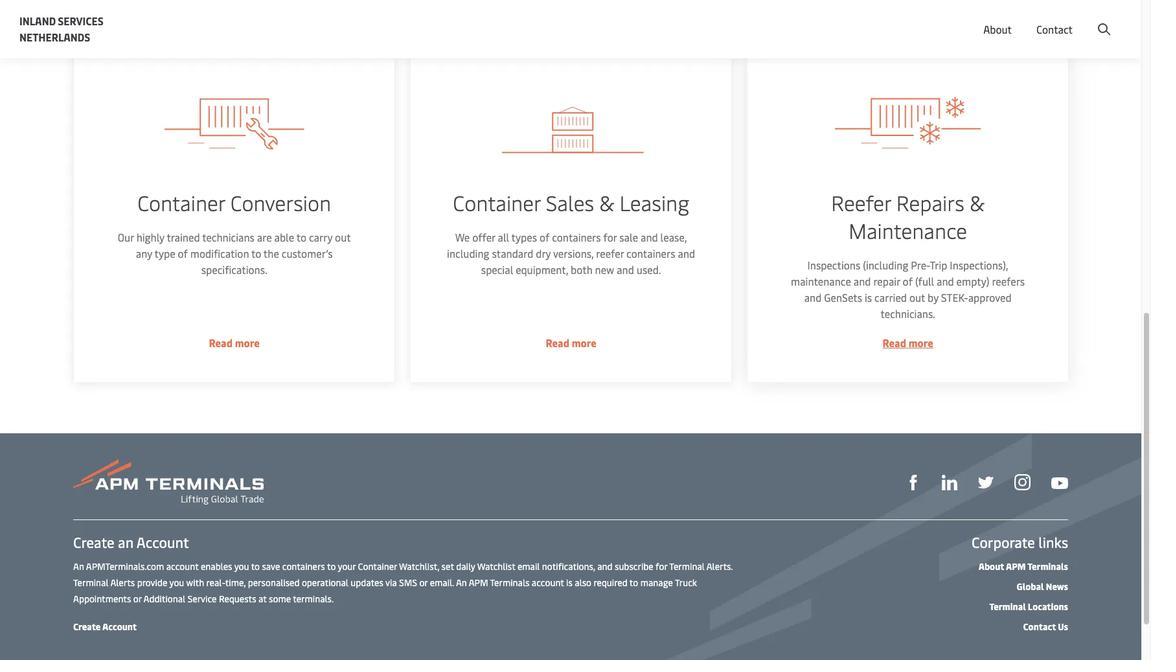 Task type: vqa. For each thing, say whether or not it's contained in the screenshot.
Trip
yes



Task type: locate. For each thing, give the bounding box(es) containing it.
account up with
[[166, 560, 199, 573]]

appointments
[[73, 593, 131, 605]]

0 vertical spatial create
[[1046, 12, 1076, 26]]

additional
[[144, 593, 185, 605]]

empty)
[[956, 274, 989, 288]]

corporate links
[[972, 532, 1068, 552]]

create left an
[[73, 532, 114, 552]]

0 vertical spatial account
[[1079, 12, 1117, 26]]

gensets
[[824, 290, 862, 304]]

0 horizontal spatial an
[[73, 560, 84, 573]]

contact us link
[[1023, 621, 1068, 633]]

1 vertical spatial apm
[[469, 577, 488, 589]]

0 horizontal spatial of
[[177, 246, 187, 260]]

of inside we offer all types of containers for sale and lease, including standard dry versions, reefer containers and special equipment, both new and used.
[[539, 230, 549, 244]]

contact for contact
[[1036, 22, 1073, 36]]

more for sales
[[571, 336, 596, 350]]

2 vertical spatial terminal
[[989, 601, 1026, 613]]

more for repairs
[[908, 336, 933, 350]]

0 horizontal spatial apm
[[469, 577, 488, 589]]

0 vertical spatial about
[[983, 22, 1012, 36]]

2 horizontal spatial read more
[[882, 336, 933, 350]]

is left carried
[[865, 290, 872, 304]]

enables
[[201, 560, 232, 573]]

0 vertical spatial out
[[334, 230, 350, 244]]

1 horizontal spatial out
[[909, 290, 925, 304]]

0 vertical spatial an
[[73, 560, 84, 573]]

1 vertical spatial about
[[979, 560, 1004, 573]]

1 vertical spatial of
[[177, 246, 187, 260]]

2 horizontal spatial container
[[453, 189, 540, 216]]

1 vertical spatial terminals
[[490, 577, 530, 589]]

account
[[1079, 12, 1117, 26], [137, 532, 189, 552], [102, 621, 137, 633]]

containers
[[552, 230, 601, 244], [626, 246, 675, 260], [282, 560, 325, 573]]

read more for sales
[[545, 336, 596, 350]]

inland services netherlands link
[[19, 13, 123, 45]]

and right the sale
[[640, 230, 658, 244]]

and down the maintenance
[[804, 290, 821, 304]]

2 horizontal spatial read
[[882, 336, 906, 350]]

our
[[117, 230, 133, 244]]

2 more from the left
[[571, 336, 596, 350]]

0 vertical spatial for
[[603, 230, 617, 244]]

1 horizontal spatial for
[[656, 560, 667, 573]]

apmterminals.com
[[86, 560, 164, 573]]

read more
[[208, 336, 259, 350], [545, 336, 596, 350], [882, 336, 933, 350]]

global news link
[[1017, 580, 1068, 593]]

is left also
[[566, 577, 573, 589]]

0 vertical spatial of
[[539, 230, 549, 244]]

is inside an apmterminals.com account enables you to save containers to your container watchlist, set daily watchlist email notifications, and subscribe for terminal alerts. terminal alerts provide you with real-time, personalised operational updates via sms or email. an apm terminals account is also required to manage truck appointments or additional service requests at some terminals.
[[566, 577, 573, 589]]

an apmterminals.com account enables you to save containers to your container watchlist, set daily watchlist email notifications, and subscribe for terminal alerts. terminal alerts provide you with real-time, personalised operational updates via sms or email. an apm terminals account is also required to manage truck appointments or additional service requests at some terminals.
[[73, 560, 733, 605]]

1 & from the left
[[599, 189, 614, 216]]

2 horizontal spatial containers
[[626, 246, 675, 260]]

3 more from the left
[[908, 336, 933, 350]]

& inside reefer repairs & maintenance
[[970, 189, 984, 216]]

3 read from the left
[[882, 336, 906, 350]]

1 vertical spatial an
[[456, 577, 467, 589]]

1 vertical spatial terminal
[[73, 577, 109, 589]]

1 vertical spatial account
[[532, 577, 564, 589]]

of left (full
[[903, 274, 913, 288]]

account right an
[[137, 532, 189, 552]]

account
[[166, 560, 199, 573], [532, 577, 564, 589]]

2 read from the left
[[545, 336, 569, 350]]

1 horizontal spatial you
[[234, 560, 249, 573]]

container inside an apmterminals.com account enables you to save containers to your container watchlist, set daily watchlist email notifications, and subscribe for terminal alerts. terminal alerts provide you with real-time, personalised operational updates via sms or email. an apm terminals account is also required to manage truck appointments or additional service requests at some terminals.
[[358, 560, 397, 573]]

0 horizontal spatial out
[[334, 230, 350, 244]]

our highly trained technicians are able to carry out any type of modification to the customer's specifications.
[[117, 230, 350, 277]]

read more for conversion
[[208, 336, 259, 350]]

0 horizontal spatial for
[[603, 230, 617, 244]]

apm down corporate links at bottom
[[1006, 560, 1026, 573]]

operational
[[302, 577, 348, 589]]

2 horizontal spatial of
[[903, 274, 913, 288]]

for up manage
[[656, 560, 667, 573]]

artboard 205 copy 25 image
[[447, 74, 695, 163]]

0 horizontal spatial terminal
[[73, 577, 109, 589]]

and right new
[[616, 262, 634, 277]]

account down appointments
[[102, 621, 137, 633]]

you up time,
[[234, 560, 249, 573]]

0 vertical spatial contact
[[1036, 22, 1073, 36]]

1 horizontal spatial is
[[865, 290, 872, 304]]

1 horizontal spatial of
[[539, 230, 549, 244]]

2 read more from the left
[[545, 336, 596, 350]]

2 vertical spatial containers
[[282, 560, 325, 573]]

2 vertical spatial of
[[903, 274, 913, 288]]

of inside inspections (including pre-trip inspections), maintenance and repair of (full and empty) reefers and gensets is carried out by stek-approved technicians.
[[903, 274, 913, 288]]

account inside login / create account link
[[1079, 12, 1117, 26]]

(including
[[863, 258, 908, 272]]

2 horizontal spatial more
[[908, 336, 933, 350]]

terminal up appointments
[[73, 577, 109, 589]]

login
[[1012, 12, 1037, 26]]

1 horizontal spatial or
[[419, 577, 428, 589]]

or down alerts
[[133, 593, 142, 605]]

an up appointments
[[73, 560, 84, 573]]

to up the customer's
[[296, 230, 306, 244]]

terminals
[[1028, 560, 1068, 573], [490, 577, 530, 589]]

0 vertical spatial apm
[[1006, 560, 1026, 573]]

out inside inspections (including pre-trip inspections), maintenance and repair of (full and empty) reefers and gensets is carried out by stek-approved technicians.
[[909, 290, 925, 304]]

and up required
[[597, 560, 613, 573]]

account down email
[[532, 577, 564, 589]]

sms
[[399, 577, 417, 589]]

1 more from the left
[[234, 336, 259, 350]]

reefer
[[596, 246, 624, 260]]

container for container conversion
[[137, 189, 224, 216]]

about
[[983, 22, 1012, 36], [979, 560, 1004, 573]]

both
[[570, 262, 592, 277]]

2 & from the left
[[970, 189, 984, 216]]

0 horizontal spatial more
[[234, 336, 259, 350]]

youtube image
[[1051, 477, 1068, 489]]

and left repair
[[853, 274, 871, 288]]

2 horizontal spatial terminal
[[989, 601, 1026, 613]]

to left your
[[327, 560, 336, 573]]

containers up used.
[[626, 246, 675, 260]]

0 vertical spatial terminal
[[669, 560, 705, 573]]

0 horizontal spatial containers
[[282, 560, 325, 573]]

for inside an apmterminals.com account enables you to save containers to your container watchlist, set daily watchlist email notifications, and subscribe for terminal alerts. terminal alerts provide you with real-time, personalised operational updates via sms or email. an apm terminals account is also required to manage truck appointments or additional service requests at some terminals.
[[656, 560, 667, 573]]

we offer all types of containers for sale and lease, including standard dry versions, reefer containers and special equipment, both new and used.
[[447, 230, 695, 277]]

container up all
[[453, 189, 540, 216]]

& right "repairs"
[[970, 189, 984, 216]]

terminals down watchlist
[[490, 577, 530, 589]]

1 horizontal spatial &
[[970, 189, 984, 216]]

email
[[518, 560, 540, 573]]

0 horizontal spatial read
[[208, 336, 232, 350]]

1 vertical spatial contact
[[1023, 621, 1056, 633]]

about down corporate
[[979, 560, 1004, 573]]

container
[[137, 189, 224, 216], [453, 189, 540, 216], [358, 560, 397, 573]]

1 vertical spatial or
[[133, 593, 142, 605]]

about left login
[[983, 22, 1012, 36]]

about button
[[983, 0, 1012, 58]]

container for container sales & leasing
[[453, 189, 540, 216]]

& for maintenance
[[970, 189, 984, 216]]

& right sales
[[599, 189, 614, 216]]

1 horizontal spatial apm
[[1006, 560, 1026, 573]]

apm
[[1006, 560, 1026, 573], [469, 577, 488, 589]]

create down appointments
[[73, 621, 101, 633]]

create
[[1046, 12, 1076, 26], [73, 532, 114, 552], [73, 621, 101, 633]]

reefer
[[831, 189, 891, 216]]

2 vertical spatial account
[[102, 621, 137, 633]]

0 horizontal spatial terminals
[[490, 577, 530, 589]]

fill 44 link
[[978, 473, 994, 490]]

0 vertical spatial containers
[[552, 230, 601, 244]]

special
[[481, 262, 513, 277]]

2 vertical spatial create
[[73, 621, 101, 633]]

to
[[296, 230, 306, 244], [251, 246, 261, 260], [251, 560, 260, 573], [327, 560, 336, 573], [630, 577, 638, 589]]

3 read more from the left
[[882, 336, 933, 350]]

of inside our highly trained technicians are able to carry out any type of modification to the customer's specifications.
[[177, 246, 187, 260]]

terminal down global
[[989, 601, 1026, 613]]

and down trip
[[936, 274, 954, 288]]

create account
[[73, 621, 137, 633]]

an down the 'daily'
[[456, 577, 467, 589]]

email.
[[430, 577, 454, 589]]

any
[[135, 246, 152, 260]]

containers up operational
[[282, 560, 325, 573]]

1 vertical spatial account
[[137, 532, 189, 552]]

daily
[[456, 560, 475, 573]]

you tube link
[[1051, 474, 1068, 490]]

& for leasing
[[599, 189, 614, 216]]

netherlands
[[19, 30, 90, 44]]

1 horizontal spatial more
[[571, 336, 596, 350]]

0 horizontal spatial &
[[599, 189, 614, 216]]

approved
[[968, 290, 1011, 304]]

1 vertical spatial you
[[169, 577, 184, 589]]

for up reefer
[[603, 230, 617, 244]]

1 vertical spatial out
[[909, 290, 925, 304]]

apm down the 'daily'
[[469, 577, 488, 589]]

0 vertical spatial is
[[865, 290, 872, 304]]

1 vertical spatial create
[[73, 532, 114, 552]]

able
[[274, 230, 294, 244]]

container up the trained
[[137, 189, 224, 216]]

0 horizontal spatial read more
[[208, 336, 259, 350]]

stek-
[[941, 290, 968, 304]]

used.
[[636, 262, 661, 277]]

1 read more from the left
[[208, 336, 259, 350]]

the
[[263, 246, 278, 260]]

account right contact dropdown button
[[1079, 12, 1117, 26]]

create right /
[[1046, 12, 1076, 26]]

terminals up global news
[[1028, 560, 1068, 573]]

of up dry
[[539, 230, 549, 244]]

services
[[58, 14, 104, 28]]

0 horizontal spatial is
[[566, 577, 573, 589]]

corporate
[[972, 532, 1035, 552]]

about for about
[[983, 22, 1012, 36]]

create for create account
[[73, 621, 101, 633]]

out right carry
[[334, 230, 350, 244]]

container sales & leasing
[[453, 189, 689, 216]]

1 vertical spatial for
[[656, 560, 667, 573]]

specifications.
[[201, 262, 267, 277]]

inspections
[[807, 258, 860, 272]]

pre-
[[911, 258, 930, 272]]

or right sms
[[419, 577, 428, 589]]

1 vertical spatial containers
[[626, 246, 675, 260]]

to down subscribe
[[630, 577, 638, 589]]

for
[[603, 230, 617, 244], [656, 560, 667, 573]]

out left by
[[909, 290, 925, 304]]

your
[[338, 560, 356, 573]]

0 horizontal spatial account
[[166, 560, 199, 573]]

linkedin__x28_alt_x29__3_ link
[[942, 473, 957, 490]]

of down the trained
[[177, 246, 187, 260]]

0 horizontal spatial container
[[137, 189, 224, 216]]

1 horizontal spatial read more
[[545, 336, 596, 350]]

1 horizontal spatial containers
[[552, 230, 601, 244]]

1 vertical spatial is
[[566, 577, 573, 589]]

new
[[595, 262, 614, 277]]

out
[[334, 230, 350, 244], [909, 290, 925, 304]]

containers up versions, at top
[[552, 230, 601, 244]]

you left with
[[169, 577, 184, 589]]

1 horizontal spatial read
[[545, 336, 569, 350]]

1 horizontal spatial container
[[358, 560, 397, 573]]

container up updates
[[358, 560, 397, 573]]

1 read from the left
[[208, 336, 232, 350]]

personalised
[[248, 577, 300, 589]]

read more for repairs
[[882, 336, 933, 350]]

0 vertical spatial terminals
[[1028, 560, 1068, 573]]

0 horizontal spatial or
[[133, 593, 142, 605]]

required
[[594, 577, 628, 589]]

we
[[455, 230, 469, 244]]

apmt footer logo image
[[73, 459, 264, 505]]

and inside an apmterminals.com account enables you to save containers to your container watchlist, set daily watchlist email notifications, and subscribe for terminal alerts. terminal alerts provide you with real-time, personalised operational updates via sms or email. an apm terminals account is also required to manage truck appointments or additional service requests at some terminals.
[[597, 560, 613, 573]]

terminal up truck
[[669, 560, 705, 573]]



Task type: describe. For each thing, give the bounding box(es) containing it.
read for repairs
[[882, 336, 906, 350]]

trip
[[930, 258, 947, 272]]

shape link
[[906, 473, 921, 490]]

/
[[1040, 12, 1044, 26]]

maintenance
[[791, 274, 851, 288]]

contact button
[[1036, 0, 1073, 58]]

more for conversion
[[234, 336, 259, 350]]

create for create an account
[[73, 532, 114, 552]]

set
[[442, 560, 454, 573]]

to left the
[[251, 246, 261, 260]]

lease,
[[660, 230, 687, 244]]

containers inside an apmterminals.com account enables you to save containers to your container watchlist, set daily watchlist email notifications, and subscribe for terminal alerts. terminal alerts provide you with real-time, personalised operational updates via sms or email. an apm terminals account is also required to manage truck appointments or additional service requests at some terminals.
[[282, 560, 325, 573]]

apm_icons_v3_reefer services image
[[784, 74, 1032, 163]]

truck
[[675, 577, 697, 589]]

carried
[[874, 290, 907, 304]]

locations
[[1028, 601, 1068, 613]]

1 horizontal spatial terminal
[[669, 560, 705, 573]]

trained
[[166, 230, 199, 244]]

to left save
[[251, 560, 260, 573]]

1 horizontal spatial an
[[456, 577, 467, 589]]

us
[[1058, 621, 1068, 633]]

leasing
[[619, 189, 689, 216]]

apm inside an apmterminals.com account enables you to save containers to your container watchlist, set daily watchlist email notifications, and subscribe for terminal alerts. terminal alerts provide you with real-time, personalised operational updates via sms or email. an apm terminals account is also required to manage truck appointments or additional service requests at some terminals.
[[469, 577, 488, 589]]

contact for contact us
[[1023, 621, 1056, 633]]

for inside we offer all types of containers for sale and lease, including standard dry versions, reefer containers and special equipment, both new and used.
[[603, 230, 617, 244]]

requests
[[219, 593, 256, 605]]

via
[[385, 577, 397, 589]]

out inside our highly trained technicians are able to carry out any type of modification to the customer's specifications.
[[334, 230, 350, 244]]

all
[[497, 230, 509, 244]]

customer's
[[281, 246, 332, 260]]

standard
[[491, 246, 533, 260]]

0 vertical spatial or
[[419, 577, 428, 589]]

1 horizontal spatial terminals
[[1028, 560, 1068, 573]]

global news
[[1017, 580, 1068, 593]]

apm_icons_v3_maintenance &amp; repair image
[[109, 74, 358, 163]]

0 vertical spatial you
[[234, 560, 249, 573]]

terminal locations
[[989, 601, 1068, 613]]

reefer repairs & maintenance
[[831, 189, 984, 244]]

save
[[262, 560, 280, 573]]

dry
[[535, 246, 550, 260]]

alerts.
[[707, 560, 733, 573]]

technicians
[[202, 230, 254, 244]]

login / create account link
[[988, 0, 1117, 38]]

watchlist
[[477, 560, 515, 573]]

time,
[[225, 577, 246, 589]]

an
[[118, 532, 133, 552]]

real-
[[206, 577, 225, 589]]

read for sales
[[545, 336, 569, 350]]

maintenance
[[849, 216, 967, 244]]

with
[[186, 577, 204, 589]]

about for about apm terminals
[[979, 560, 1004, 573]]

create account link
[[73, 621, 137, 633]]

manage
[[640, 577, 673, 589]]

global
[[1017, 580, 1044, 593]]

read for conversion
[[208, 336, 232, 350]]

instagram link
[[1014, 473, 1031, 491]]

sales
[[546, 189, 594, 216]]

alerts
[[110, 577, 135, 589]]

terminals inside an apmterminals.com account enables you to save containers to your container watchlist, set daily watchlist email notifications, and subscribe for terminal alerts. terminal alerts provide you with real-time, personalised operational updates via sms or email. an apm terminals account is also required to manage truck appointments or additional service requests at some terminals.
[[490, 577, 530, 589]]

highly
[[136, 230, 164, 244]]

updates
[[351, 577, 383, 589]]

equipment,
[[515, 262, 568, 277]]

container conversion
[[137, 189, 330, 216]]

inspections (including pre-trip inspections), maintenance and repair of (full and empty) reefers and gensets is carried out by stek-approved technicians.
[[791, 258, 1025, 321]]

terminal locations link
[[989, 601, 1068, 613]]

at
[[259, 593, 267, 605]]

modification
[[190, 246, 248, 260]]

instagram image
[[1014, 474, 1031, 491]]

facebook image
[[906, 475, 921, 490]]

about apm terminals
[[979, 560, 1068, 573]]

repairs
[[896, 189, 964, 216]]

sale
[[619, 230, 638, 244]]

service
[[188, 593, 217, 605]]

watchlist,
[[399, 560, 439, 573]]

and down lease,
[[677, 246, 695, 260]]

conversion
[[230, 189, 330, 216]]

1 horizontal spatial account
[[532, 577, 564, 589]]

are
[[256, 230, 271, 244]]

login / create account
[[1012, 12, 1117, 26]]

twitter image
[[978, 475, 994, 490]]

reefers
[[992, 274, 1025, 288]]

0 horizontal spatial you
[[169, 577, 184, 589]]

versions,
[[553, 246, 593, 260]]

is inside inspections (including pre-trip inspections), maintenance and repair of (full and empty) reefers and gensets is carried out by stek-approved technicians.
[[865, 290, 872, 304]]

offer
[[472, 230, 495, 244]]

links
[[1039, 532, 1068, 552]]

by
[[927, 290, 938, 304]]

carry
[[308, 230, 332, 244]]

about apm terminals link
[[979, 560, 1068, 573]]

0 vertical spatial account
[[166, 560, 199, 573]]

news
[[1046, 580, 1068, 593]]

types
[[511, 230, 537, 244]]

technicians.
[[880, 306, 935, 321]]

notifications,
[[542, 560, 595, 573]]

contact us
[[1023, 621, 1068, 633]]

type
[[154, 246, 175, 260]]

inspections),
[[950, 258, 1008, 272]]

terminals.
[[293, 593, 334, 605]]

linkedin image
[[942, 475, 957, 490]]

also
[[575, 577, 591, 589]]



